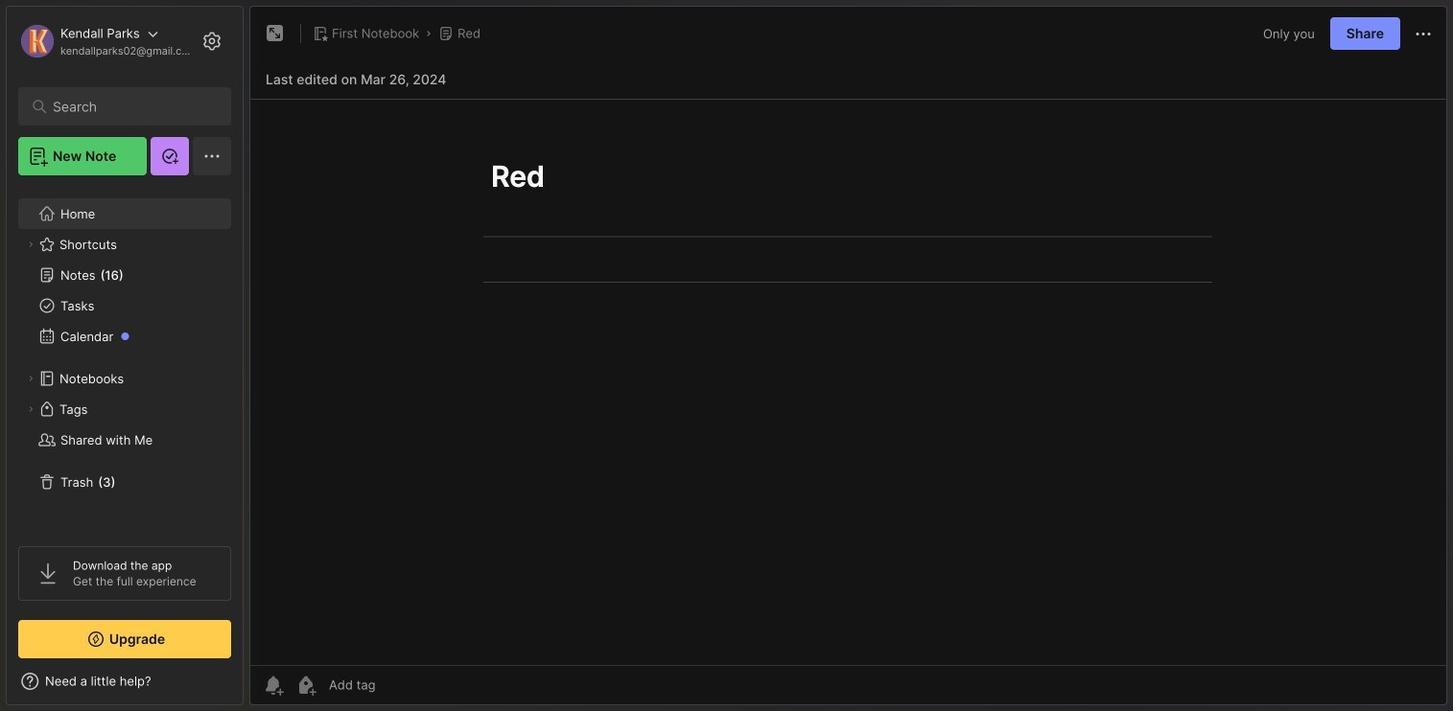 Task type: describe. For each thing, give the bounding box(es) containing it.
expand note image
[[264, 22, 287, 45]]

none search field inside main element
[[53, 95, 206, 118]]

click to collapse image
[[242, 676, 257, 699]]

More actions field
[[1412, 22, 1435, 46]]

Add tag field
[[327, 677, 471, 694]]

settings image
[[201, 30, 224, 53]]

note window element
[[249, 6, 1448, 711]]

more actions image
[[1412, 23, 1435, 46]]

WHAT'S NEW field
[[7, 667, 243, 697]]

add a reminder image
[[262, 674, 285, 697]]

expand tags image
[[25, 404, 36, 415]]

tree inside main element
[[7, 187, 243, 530]]

add tag image
[[295, 674, 318, 697]]

Note Editor text field
[[250, 99, 1447, 666]]



Task type: vqa. For each thing, say whether or not it's contained in the screenshot.
tab
no



Task type: locate. For each thing, give the bounding box(es) containing it.
main element
[[0, 0, 249, 712]]

None search field
[[53, 95, 206, 118]]

expand notebooks image
[[25, 373, 36, 385]]

Search text field
[[53, 98, 206, 116]]

Account field
[[18, 22, 196, 60]]

tree
[[7, 187, 243, 530]]



